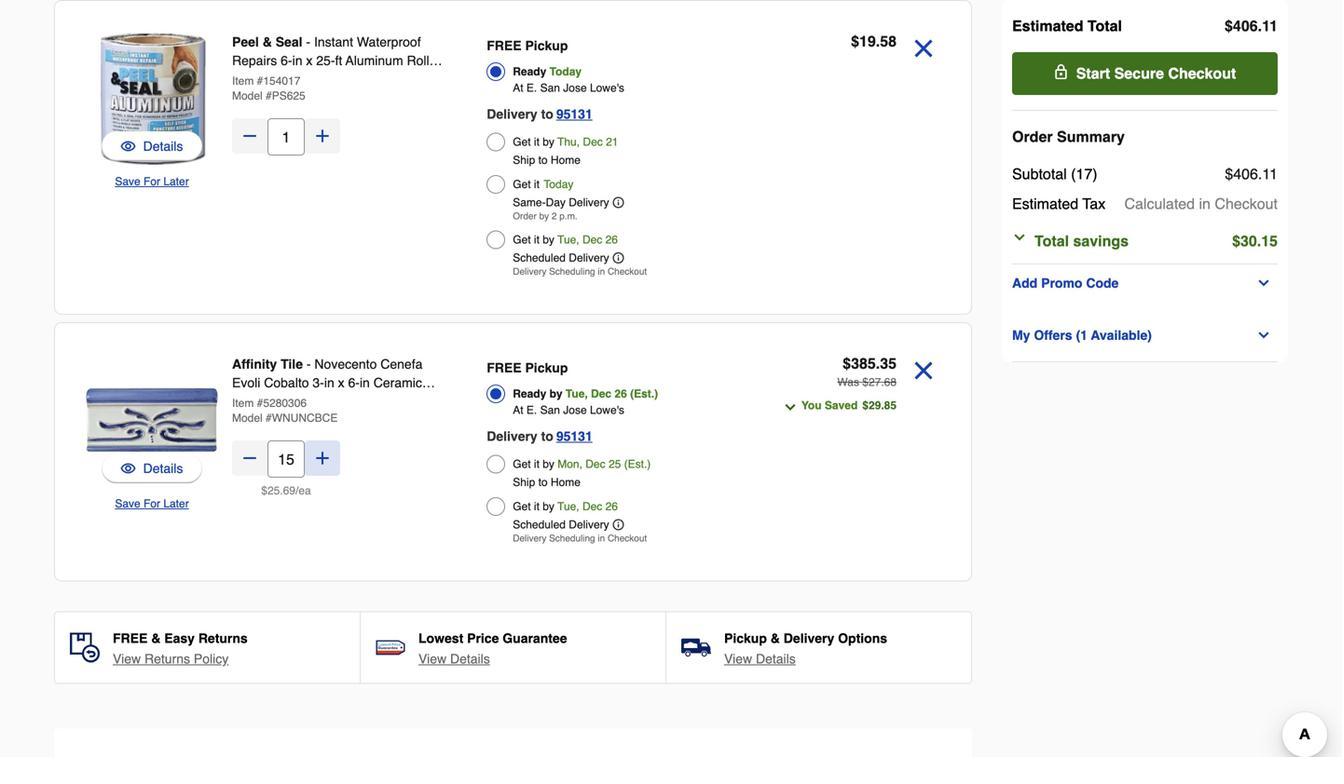 Task type: vqa. For each thing, say whether or not it's contained in the screenshot.
Lowe's corresponding to Novecento Cenefa Evoli Cobalto 3-in x 6-in Ceramic Bullnose Tile (0.1-sq. ft/ Piece)
yes



Task type: describe. For each thing, give the bounding box(es) containing it.
ceramic
[[374, 376, 422, 391]]

lowest
[[419, 632, 464, 646]]

repairs
[[232, 53, 277, 68]]

remove item image
[[908, 33, 940, 64]]

delivery to 95131 for instant waterproof repairs 6-in x 25-ft aluminum roll flashing
[[487, 107, 593, 122]]

at for novecento cenefa evoli cobalto 3-in x 6-in ceramic bullnose tile (0.1-sq. ft/ piece)
[[513, 404, 524, 417]]

dec down "same-day delivery"
[[583, 234, 602, 247]]

dec right mon,
[[586, 458, 606, 471]]

summary
[[1057, 128, 1125, 145]]

$ 385 . 35 was $ 27 . 68
[[837, 355, 897, 389]]

add promo code
[[1012, 276, 1119, 291]]

0 vertical spatial tue,
[[558, 234, 579, 247]]

#154017
[[257, 75, 301, 88]]

$ left 69 at the left of the page
[[261, 485, 268, 498]]

jose for novecento cenefa evoli cobalto 3-in x 6-in ceramic bullnose tile (0.1-sq. ft/ piece)
[[563, 404, 587, 417]]

code
[[1086, 276, 1119, 291]]

stepper number input field with increment and decrement buttons number field for minus image
[[268, 118, 305, 156]]

piece)
[[372, 394, 409, 409]]

my
[[1012, 328, 1031, 343]]

2 vertical spatial tue,
[[558, 501, 579, 514]]

get it by thu, dec 21
[[513, 136, 618, 149]]

for for bullnose
[[144, 498, 160, 511]]

checkout down get it by mon, dec 25 (est.) at left
[[608, 534, 647, 544]]

home for instant waterproof repairs 6-in x 25-ft aluminum roll flashing
[[551, 154, 581, 167]]

19
[[859, 33, 876, 50]]

details inside pickup & delivery options view details
[[756, 652, 796, 667]]

get it today
[[513, 178, 574, 191]]

ready today
[[513, 65, 582, 78]]

aluminum
[[346, 53, 403, 68]]

in down "same-day delivery"
[[598, 267, 605, 277]]

5 it from the top
[[534, 501, 540, 514]]

item #5280306 model #wnuncbce
[[232, 397, 338, 425]]

free pickup for ceramic
[[487, 361, 568, 376]]

view for free & easy returns view returns policy
[[113, 652, 141, 667]]

6- inside instant waterproof repairs 6-in x 25-ft aluminum roll flashing
[[281, 53, 292, 68]]

& for pickup
[[771, 632, 780, 646]]

instant
[[314, 34, 353, 49]]

lowe's for novecento cenefa evoli cobalto 3-in x 6-in ceramic bullnose tile (0.1-sq. ft/ piece)
[[590, 404, 625, 417]]

my offers (1 available) link
[[1012, 324, 1278, 347]]

1 horizontal spatial chevron down image
[[1012, 230, 1027, 245]]

peel
[[232, 34, 259, 49]]

to up get it today
[[538, 154, 548, 167]]

x inside instant waterproof repairs 6-in x 25-ft aluminum roll flashing
[[306, 53, 313, 68]]

& for free
[[151, 632, 161, 646]]

by left 2
[[539, 211, 549, 222]]

available)
[[1091, 328, 1152, 343]]

instant waterproof repairs 6-in x 25-ft aluminum roll flashing image
[[85, 31, 219, 165]]

0 vertical spatial total
[[1088, 17, 1122, 34]]

2 scheduling from the top
[[549, 534, 595, 544]]

plus image for minus image stepper number input field with increment and decrement buttons number field
[[313, 127, 332, 145]]

406 for subtotal (17)
[[1234, 165, 1258, 183]]

instant waterproof repairs 6-in x 25-ft aluminum roll flashing
[[232, 34, 429, 87]]

save for later for instant waterproof repairs 6-in x 25-ft aluminum roll flashing
[[115, 175, 189, 188]]

save for later button for bullnose
[[115, 495, 189, 514]]

subtotal (17)
[[1012, 165, 1098, 183]]

(0.1-
[[310, 394, 337, 409]]

0 vertical spatial 26
[[606, 234, 618, 247]]

checkout up 30
[[1215, 195, 1278, 213]]

view details link for details
[[419, 650, 490, 669]]

sq.
[[337, 394, 354, 409]]

$ right saved
[[863, 399, 869, 413]]

11 for estimated total
[[1262, 17, 1278, 34]]

1 - from the top
[[306, 34, 310, 49]]

ready for roll
[[513, 65, 547, 78]]

ready by tue, dec 26 (est.)
[[513, 388, 658, 401]]

$ 19 . 58
[[851, 33, 897, 50]]

roll
[[407, 53, 429, 68]]

$ up the calculated in checkout
[[1225, 165, 1234, 183]]

same-
[[513, 196, 546, 209]]

day
[[546, 196, 566, 209]]

0 vertical spatial returns
[[198, 632, 248, 646]]

2
[[552, 211, 557, 222]]

in down get it by mon, dec 25 (est.) at left
[[598, 534, 605, 544]]

view returns policy link
[[113, 650, 229, 669]]

1 vertical spatial tue,
[[566, 388, 588, 401]]

guarantee
[[503, 632, 567, 646]]

0 vertical spatial tile
[[281, 357, 303, 372]]

1 scheduled from the top
[[513, 252, 566, 265]]

model for flashing
[[232, 89, 263, 103]]

dec left '21'
[[583, 136, 603, 149]]

add
[[1012, 276, 1038, 291]]

view details link for view
[[724, 650, 796, 669]]

add promo code link
[[1012, 272, 1278, 295]]

#5280306
[[257, 397, 307, 410]]

item for bullnose
[[232, 397, 254, 410]]

bullnose
[[232, 394, 282, 409]]

1 vertical spatial 25
[[268, 485, 280, 498]]

home for novecento cenefa evoli cobalto 3-in x 6-in ceramic bullnose tile (0.1-sq. ft/ piece)
[[551, 476, 581, 489]]

delivery inside pickup & delivery options view details
[[784, 632, 835, 646]]

by left mon,
[[543, 458, 555, 471]]

1 scheduled delivery from the top
[[513, 252, 609, 265]]

95131 button for instant waterproof repairs 6-in x 25-ft aluminum roll flashing
[[556, 103, 593, 125]]

quickview image
[[121, 460, 136, 478]]

flashing
[[232, 72, 281, 87]]

27
[[869, 376, 881, 389]]

ship to home for instant waterproof repairs 6-in x 25-ft aluminum roll flashing
[[513, 154, 581, 167]]

2 - from the top
[[307, 357, 311, 372]]

secure image
[[1054, 64, 1069, 79]]

ready for ceramic
[[513, 388, 547, 401]]

25-
[[316, 53, 335, 68]]

lowe's for instant waterproof repairs 6-in x 25-ft aluminum roll flashing
[[590, 82, 625, 95]]

95131 for novecento cenefa evoli cobalto 3-in x 6-in ceramic bullnose tile (0.1-sq. ft/ piece)
[[556, 429, 593, 444]]

option group for instant waterproof repairs 6-in x 25-ft aluminum roll flashing
[[487, 33, 746, 282]]

in right calculated
[[1199, 195, 1211, 213]]

1 vertical spatial (est.)
[[624, 458, 651, 471]]

calculated
[[1125, 195, 1195, 213]]

0 vertical spatial (est.)
[[630, 388, 658, 401]]

x inside novecento cenefa evoli cobalto 3-in x 6-in ceramic bullnose tile (0.1-sq. ft/ piece)
[[338, 376, 345, 391]]

order by 2 p.m.
[[513, 211, 578, 222]]

estimated total
[[1012, 17, 1122, 34]]

29
[[869, 399, 881, 413]]

cenefa
[[381, 357, 423, 372]]

by down order by 2 p.m.
[[543, 234, 555, 247]]

free for ceramic
[[487, 361, 522, 376]]

1 scheduling from the top
[[549, 267, 595, 277]]

$ right was
[[863, 376, 869, 389]]

order for order summary
[[1012, 128, 1053, 145]]

free inside free & easy returns view returns policy
[[113, 632, 148, 646]]

#wnuncbce
[[266, 412, 338, 425]]

san for novecento cenefa evoli cobalto 3-in x 6-in ceramic bullnose tile (0.1-sq. ft/ piece)
[[540, 404, 560, 417]]

& for peel
[[263, 34, 272, 49]]

affinity tile -
[[232, 357, 315, 372]]

by left thu,
[[543, 136, 555, 149]]

start secure checkout
[[1076, 65, 1236, 82]]

in up (0.1-
[[324, 376, 334, 391]]

$ up start secure checkout
[[1225, 17, 1233, 34]]

calculated in checkout
[[1125, 195, 1278, 213]]

estimated for estimated total
[[1012, 17, 1084, 34]]

$ 25 . 69 /ea
[[261, 485, 311, 498]]

e. for instant waterproof repairs 6-in x 25-ft aluminum roll flashing
[[527, 82, 537, 95]]

pickup & delivery options view details
[[724, 632, 888, 667]]

novecento cenefa evoli cobalto 3-in x 6-in ceramic bullnose tile (0.1-sq. ft/ piece)
[[232, 357, 423, 409]]

affinity
[[232, 357, 277, 372]]

novecento
[[315, 357, 377, 372]]

details inside lowest price guarantee view details
[[450, 652, 490, 667]]

promo
[[1041, 276, 1083, 291]]

free & easy returns view returns policy
[[113, 632, 248, 667]]

406 for estimated total
[[1233, 17, 1258, 34]]

1 vertical spatial 26
[[615, 388, 627, 401]]

(1
[[1076, 328, 1088, 343]]

1 vertical spatial today
[[544, 178, 574, 191]]

in inside instant waterproof repairs 6-in x 25-ft aluminum roll flashing
[[292, 53, 302, 68]]

order summary
[[1012, 128, 1125, 145]]

you
[[802, 399, 822, 413]]

save for later button for flashing
[[115, 172, 189, 191]]

chevron down image for add promo code
[[1257, 276, 1272, 291]]

peel & seal -
[[232, 34, 314, 49]]

at e. san jose lowe's for instant waterproof repairs 6-in x 25-ft aluminum roll flashing
[[513, 82, 625, 95]]

offers
[[1034, 328, 1073, 343]]

get it by mon, dec 25 (est.)
[[513, 458, 651, 471]]

secure
[[1115, 65, 1164, 82]]

#ps625
[[266, 89, 306, 103]]

35
[[880, 355, 897, 372]]

start secure checkout button
[[1012, 52, 1278, 95]]

lowest price guarantee view details
[[419, 632, 567, 667]]

3 it from the top
[[534, 234, 540, 247]]

2 scheduled delivery from the top
[[513, 519, 609, 532]]

p.m.
[[560, 211, 578, 222]]

total savings
[[1035, 233, 1129, 250]]

price
[[467, 632, 499, 646]]

seal
[[276, 34, 302, 49]]

checkout down info icon
[[608, 267, 647, 277]]

ship for instant waterproof repairs 6-in x 25-ft aluminum roll flashing
[[513, 154, 535, 167]]

ship to home for novecento cenefa evoli cobalto 3-in x 6-in ceramic bullnose tile (0.1-sq. ft/ piece)
[[513, 476, 581, 489]]

0 horizontal spatial returns
[[144, 652, 190, 667]]

385
[[851, 355, 876, 372]]

cobalto
[[264, 376, 309, 391]]



Task type: locate. For each thing, give the bounding box(es) containing it.
delivery scheduling in checkout down info icon
[[513, 267, 647, 277]]

0 vertical spatial x
[[306, 53, 313, 68]]

view inside lowest price guarantee view details
[[419, 652, 447, 667]]

1 vertical spatial 11
[[1263, 165, 1278, 183]]

returns
[[198, 632, 248, 646], [144, 652, 190, 667]]

1 vertical spatial e.
[[527, 404, 537, 417]]

at for instant waterproof repairs 6-in x 25-ft aluminum roll flashing
[[513, 82, 524, 95]]

tue, up get it by mon, dec 25 (est.) at left
[[566, 388, 588, 401]]

1 vertical spatial info image
[[613, 520, 624, 531]]

1 vertical spatial 6-
[[348, 376, 360, 391]]

jose down ready today
[[563, 82, 587, 95]]

dec up get it by mon, dec 25 (est.) at left
[[591, 388, 612, 401]]

2 san from the top
[[540, 404, 560, 417]]

1 vertical spatial option group
[[487, 355, 746, 550]]

1 vertical spatial get it by tue, dec 26
[[513, 501, 618, 514]]

1 lowe's from the top
[[590, 82, 625, 95]]

6- down novecento
[[348, 376, 360, 391]]

chevron down image for you saved
[[783, 400, 798, 415]]

0 horizontal spatial x
[[306, 53, 313, 68]]

$ 30 . 15
[[1232, 233, 1278, 250]]

chevron down image
[[1257, 328, 1272, 343]]

today
[[550, 65, 582, 78], [544, 178, 574, 191]]

order down same-
[[513, 211, 537, 222]]

ship for novecento cenefa evoli cobalto 3-in x 6-in ceramic bullnose tile (0.1-sq. ft/ piece)
[[513, 476, 535, 489]]

1 horizontal spatial total
[[1088, 17, 1122, 34]]

1 vertical spatial at
[[513, 404, 524, 417]]

total up start
[[1088, 17, 1122, 34]]

dec down get it by mon, dec 25 (est.) at left
[[583, 501, 602, 514]]

order for order by 2 p.m.
[[513, 211, 537, 222]]

at e. san jose lowe's down ready by tue, dec 26 (est.)
[[513, 404, 625, 417]]

95131 for instant waterproof repairs 6-in x 25-ft aluminum roll flashing
[[556, 107, 593, 122]]

tue, down p.m. at left top
[[558, 234, 579, 247]]

95131 button
[[556, 103, 593, 125], [556, 426, 593, 448]]

1 vertical spatial returns
[[144, 652, 190, 667]]

tue,
[[558, 234, 579, 247], [566, 388, 588, 401], [558, 501, 579, 514]]

& inside pickup & delivery options view details
[[771, 632, 780, 646]]

1 save for later button from the top
[[115, 172, 189, 191]]

free pickup for roll
[[487, 38, 568, 53]]

& right 'peel'
[[263, 34, 272, 49]]

model inside item #154017 model #ps625
[[232, 89, 263, 103]]

0 vertical spatial 6-
[[281, 53, 292, 68]]

2 at from the top
[[513, 404, 524, 417]]

1 95131 from the top
[[556, 107, 593, 122]]

/ea
[[296, 485, 311, 498]]

1 ready from the top
[[513, 65, 547, 78]]

free up ready by tue, dec 26 (est.)
[[487, 361, 522, 376]]

0 vertical spatial free pickup
[[487, 38, 568, 53]]

1 san from the top
[[540, 82, 560, 95]]

subtotal
[[1012, 165, 1067, 183]]

for
[[144, 175, 160, 188], [144, 498, 160, 511]]

3-
[[313, 376, 324, 391]]

1 vertical spatial estimated
[[1012, 195, 1079, 213]]

2 estimated from the top
[[1012, 195, 1079, 213]]

view inside pickup & delivery options view details
[[724, 652, 752, 667]]

95131 button up mon,
[[556, 426, 593, 448]]

5 get from the top
[[513, 501, 531, 514]]

estimated for estimated tax
[[1012, 195, 1079, 213]]

info image for novecento cenefa evoli cobalto 3-in x 6-in ceramic bullnose tile (0.1-sq. ft/ piece)
[[613, 520, 624, 531]]

0 vertical spatial scheduled delivery
[[513, 252, 609, 265]]

item inside item #5280306 model #wnuncbce
[[232, 397, 254, 410]]

1 vertical spatial scheduled
[[513, 519, 566, 532]]

ship down get it by mon, dec 25 (est.) at left
[[513, 476, 535, 489]]

save for later down quickview icon
[[115, 498, 189, 511]]

view
[[113, 652, 141, 667], [419, 652, 447, 667], [724, 652, 752, 667]]

it down order by 2 p.m.
[[534, 234, 540, 247]]

stepper number input field with increment and decrement buttons number field for minus icon
[[268, 441, 305, 478]]

1 vertical spatial stepper number input field with increment and decrement buttons number field
[[268, 441, 305, 478]]

estimated
[[1012, 17, 1084, 34], [1012, 195, 1079, 213]]

home down mon,
[[551, 476, 581, 489]]

0 vertical spatial model
[[232, 89, 263, 103]]

1 delivery scheduling in checkout from the top
[[513, 267, 647, 277]]

26
[[606, 234, 618, 247], [615, 388, 627, 401], [606, 501, 618, 514]]

1 vertical spatial total
[[1035, 233, 1069, 250]]

2 it from the top
[[534, 178, 540, 191]]

info image
[[613, 253, 624, 264]]

chevron down image left you
[[783, 400, 798, 415]]

1 horizontal spatial x
[[338, 376, 345, 391]]

save for later
[[115, 175, 189, 188], [115, 498, 189, 511]]

total down estimated tax
[[1035, 233, 1069, 250]]

for down instant waterproof repairs 6-in x 25-ft aluminum roll flashing image
[[144, 175, 160, 188]]

0 vertical spatial 95131
[[556, 107, 593, 122]]

$ 406 . 11 for total
[[1225, 17, 1278, 34]]

get down order by 2 p.m.
[[513, 234, 531, 247]]

for for flashing
[[144, 175, 160, 188]]

free
[[487, 38, 522, 53], [487, 361, 522, 376], [113, 632, 148, 646]]

plus image
[[313, 127, 332, 145], [313, 449, 332, 468]]

2 item from the top
[[232, 397, 254, 410]]

x up sq.
[[338, 376, 345, 391]]

2 model from the top
[[232, 412, 263, 425]]

view inside free & easy returns view returns policy
[[113, 652, 141, 667]]

pickup inside pickup & delivery options view details
[[724, 632, 767, 646]]

2 horizontal spatial chevron down image
[[1257, 276, 1272, 291]]

25 inside option group
[[609, 458, 621, 471]]

1 vertical spatial tile
[[286, 394, 306, 409]]

delivery scheduling in checkout down get it by mon, dec 25 (est.) at left
[[513, 534, 647, 544]]

15
[[1261, 233, 1278, 250]]

view details link
[[419, 650, 490, 669], [724, 650, 796, 669]]

scheduled down order by 2 p.m.
[[513, 252, 566, 265]]

406
[[1233, 17, 1258, 34], [1234, 165, 1258, 183]]

at down ready by tue, dec 26 (est.)
[[513, 404, 524, 417]]

lowe's up '21'
[[590, 82, 625, 95]]

1 vertical spatial save
[[115, 498, 140, 511]]

21
[[606, 136, 618, 149]]

plus image down #wnuncbce
[[313, 449, 332, 468]]

2 vertical spatial 26
[[606, 501, 618, 514]]

2 delivery scheduling in checkout from the top
[[513, 534, 647, 544]]

0 horizontal spatial view
[[113, 652, 141, 667]]

11 for subtotal (17)
[[1263, 165, 1278, 183]]

1 get it by tue, dec 26 from the top
[[513, 234, 618, 247]]

option group
[[487, 33, 746, 282], [487, 355, 746, 550]]

options
[[838, 632, 888, 646]]

in down seal
[[292, 53, 302, 68]]

1 vertical spatial jose
[[563, 404, 587, 417]]

san for instant waterproof repairs 6-in x 25-ft aluminum roll flashing
[[540, 82, 560, 95]]

6- down seal
[[281, 53, 292, 68]]

1 home from the top
[[551, 154, 581, 167]]

1 horizontal spatial view details link
[[724, 650, 796, 669]]

item for flashing
[[232, 75, 254, 88]]

save
[[115, 175, 140, 188], [115, 498, 140, 511]]

jose for instant waterproof repairs 6-in x 25-ft aluminum roll flashing
[[563, 82, 587, 95]]

2 95131 button from the top
[[556, 426, 593, 448]]

1 vertical spatial free pickup
[[487, 361, 568, 376]]

- up cobalto
[[307, 357, 311, 372]]

1 vertical spatial home
[[551, 476, 581, 489]]

e. for novecento cenefa evoli cobalto 3-in x 6-in ceramic bullnose tile (0.1-sq. ft/ piece)
[[527, 404, 537, 417]]

1 vertical spatial 95131
[[556, 429, 593, 444]]

1 vertical spatial for
[[144, 498, 160, 511]]

my offers (1 available)
[[1012, 328, 1152, 343]]

1 info image from the top
[[613, 197, 624, 208]]

68
[[884, 376, 897, 389]]

novecento cenefa evoli cobalto 3-in x 6-in ceramic bullnose tile (0.1-sq. ft/ piece) image
[[85, 353, 219, 488]]

pickup for roll
[[525, 38, 568, 53]]

1 horizontal spatial returns
[[198, 632, 248, 646]]

estimated down the subtotal
[[1012, 195, 1079, 213]]

1 vertical spatial ship
[[513, 476, 535, 489]]

1 $ 406 . 11 from the top
[[1225, 17, 1278, 34]]

0 horizontal spatial 6-
[[281, 53, 292, 68]]

2 lowe's from the top
[[590, 404, 625, 417]]

it left thu,
[[534, 136, 540, 149]]

mon,
[[558, 458, 583, 471]]

1 free pickup from the top
[[487, 38, 568, 53]]

scheduled
[[513, 252, 566, 265], [513, 519, 566, 532]]

2 horizontal spatial &
[[771, 632, 780, 646]]

0 vertical spatial scheduling
[[549, 267, 595, 277]]

1 option group from the top
[[487, 33, 746, 282]]

estimated tax
[[1012, 195, 1106, 213]]

4 it from the top
[[534, 458, 540, 471]]

26 up get it by mon, dec 25 (est.) at left
[[615, 388, 627, 401]]

it down get it by mon, dec 25 (est.) at left
[[534, 501, 540, 514]]

lowe's down ready by tue, dec 26 (est.)
[[590, 404, 625, 417]]

0 vertical spatial delivery to 95131
[[487, 107, 593, 122]]

ship to home up get it today
[[513, 154, 581, 167]]

for down novecento cenefa evoli cobalto 3-in x 6-in ceramic bullnose tile (0.1-sq. ft/ piece) image
[[144, 498, 160, 511]]

2 get it by tue, dec 26 from the top
[[513, 501, 618, 514]]

1 plus image from the top
[[313, 127, 332, 145]]

0 vertical spatial estimated
[[1012, 17, 1084, 34]]

1 save from the top
[[115, 175, 140, 188]]

0 vertical spatial home
[[551, 154, 581, 167]]

by
[[543, 136, 555, 149], [539, 211, 549, 222], [543, 234, 555, 247], [550, 388, 563, 401], [543, 458, 555, 471], [543, 501, 555, 514]]

1 vertical spatial save for later button
[[115, 495, 189, 514]]

free up view returns policy 'link'
[[113, 632, 148, 646]]

0 vertical spatial save
[[115, 175, 140, 188]]

ship to home down mon,
[[513, 476, 581, 489]]

1 model from the top
[[232, 89, 263, 103]]

view for pickup & delivery options view details
[[724, 652, 752, 667]]

1 vertical spatial later
[[163, 498, 189, 511]]

to down get it by mon, dec 25 (est.) at left
[[538, 476, 548, 489]]

delivery to 95131 up get it by thu, dec 21
[[487, 107, 593, 122]]

info image
[[613, 197, 624, 208], [613, 520, 624, 531]]

0 vertical spatial save for later button
[[115, 172, 189, 191]]

pickup
[[525, 38, 568, 53], [525, 361, 568, 376], [724, 632, 767, 646]]

95131 up mon,
[[556, 429, 593, 444]]

1 vertical spatial scheduling
[[549, 534, 595, 544]]

san down ready today
[[540, 82, 560, 95]]

& inside free & easy returns view returns policy
[[151, 632, 161, 646]]

save for later button
[[115, 172, 189, 191], [115, 495, 189, 514]]

tile up cobalto
[[281, 357, 303, 372]]

$ left 15
[[1232, 233, 1241, 250]]

0 vertical spatial get it by tue, dec 26
[[513, 234, 618, 247]]

ft
[[335, 53, 342, 68]]

0 vertical spatial $ 406 . 11
[[1225, 17, 1278, 34]]

69
[[283, 485, 296, 498]]

2 view from the left
[[419, 652, 447, 667]]

1 vertical spatial lowe's
[[590, 404, 625, 417]]

2 jose from the top
[[563, 404, 587, 417]]

25 right mon,
[[609, 458, 621, 471]]

today up "same-day delivery"
[[544, 178, 574, 191]]

remove item image
[[908, 355, 940, 387]]

same-day delivery
[[513, 196, 609, 209]]

1 vertical spatial 95131 button
[[556, 426, 593, 448]]

1 vertical spatial san
[[540, 404, 560, 417]]

0 vertical spatial chevron down image
[[1012, 230, 1027, 245]]

2 stepper number input field with increment and decrement buttons number field from the top
[[268, 441, 305, 478]]

2 vertical spatial free
[[113, 632, 148, 646]]

was
[[837, 376, 859, 389]]

2 view details link from the left
[[724, 650, 796, 669]]

0 vertical spatial for
[[144, 175, 160, 188]]

1 save for later from the top
[[115, 175, 189, 188]]

1 ship from the top
[[513, 154, 535, 167]]

scheduling down p.m. at left top
[[549, 267, 595, 277]]

e. down ready by tue, dec 26 (est.)
[[527, 404, 537, 417]]

model down bullnose
[[232, 412, 263, 425]]

easy
[[164, 632, 195, 646]]

info image up info icon
[[613, 197, 624, 208]]

6-
[[281, 53, 292, 68], [348, 376, 360, 391]]

tue, down mon,
[[558, 501, 579, 514]]

1 item from the top
[[232, 75, 254, 88]]

0 vertical spatial save for later
[[115, 175, 189, 188]]

$ 406 . 11
[[1225, 17, 1278, 34], [1225, 165, 1278, 183]]

1 jose from the top
[[563, 82, 587, 95]]

2 vertical spatial pickup
[[724, 632, 767, 646]]

tax
[[1083, 195, 1106, 213]]

0 vertical spatial 25
[[609, 458, 621, 471]]

1 vertical spatial delivery to 95131
[[487, 429, 593, 444]]

& left easy
[[151, 632, 161, 646]]

0 horizontal spatial view details link
[[419, 650, 490, 669]]

2 at e. san jose lowe's from the top
[[513, 404, 625, 417]]

6- inside novecento cenefa evoli cobalto 3-in x 6-in ceramic bullnose tile (0.1-sq. ft/ piece)
[[348, 376, 360, 391]]

to
[[541, 107, 554, 122], [538, 154, 548, 167], [541, 429, 554, 444], [538, 476, 548, 489]]

26 down get it by mon, dec 25 (est.) at left
[[606, 501, 618, 514]]

2 delivery to 95131 from the top
[[487, 429, 593, 444]]

$ up was
[[843, 355, 851, 372]]

1 e. from the top
[[527, 82, 537, 95]]

waterproof
[[357, 34, 421, 49]]

free pickup up ready by tue, dec 26 (est.)
[[487, 361, 568, 376]]

2 11 from the top
[[1263, 165, 1278, 183]]

order inside option group
[[513, 211, 537, 222]]

2 get from the top
[[513, 178, 531, 191]]

0 vertical spatial san
[[540, 82, 560, 95]]

0 vertical spatial 406
[[1233, 17, 1258, 34]]

delivery to 95131 up mon,
[[487, 429, 593, 444]]

1 later from the top
[[163, 175, 189, 188]]

2 e. from the top
[[527, 404, 537, 417]]

1 11 from the top
[[1262, 17, 1278, 34]]

2 for from the top
[[144, 498, 160, 511]]

option group for novecento cenefa evoli cobalto 3-in x 6-in ceramic bullnose tile (0.1-sq. ft/ piece)
[[487, 355, 746, 550]]

0 vertical spatial lowe's
[[590, 82, 625, 95]]

2 info image from the top
[[613, 520, 624, 531]]

tile inside novecento cenefa evoli cobalto 3-in x 6-in ceramic bullnose tile (0.1-sq. ft/ piece)
[[286, 394, 306, 409]]

item #154017 model #ps625
[[232, 75, 306, 103]]

item
[[232, 75, 254, 88], [232, 397, 254, 410]]

- right seal
[[306, 34, 310, 49]]

by up mon,
[[550, 388, 563, 401]]

chevron down image inside add promo code link
[[1257, 276, 1272, 291]]

save for later button down quickview image
[[115, 172, 189, 191]]

info image for instant waterproof repairs 6-in x 25-ft aluminum roll flashing
[[613, 197, 624, 208]]

order
[[1012, 128, 1053, 145], [513, 211, 537, 222]]

free up ready today
[[487, 38, 522, 53]]

1 vertical spatial order
[[513, 211, 537, 222]]

4 get from the top
[[513, 458, 531, 471]]

save down quickview icon
[[115, 498, 140, 511]]

2 save for later button from the top
[[115, 495, 189, 514]]

0 vertical spatial item
[[232, 75, 254, 88]]

0 vertical spatial jose
[[563, 82, 587, 95]]

save for later button down quickview icon
[[115, 495, 189, 514]]

1 horizontal spatial &
[[263, 34, 272, 49]]

checkout right secure
[[1168, 65, 1236, 82]]

you saved $ 29 . 85
[[802, 399, 897, 413]]

at down ready today
[[513, 82, 524, 95]]

1 vertical spatial -
[[307, 357, 311, 372]]

3 view from the left
[[724, 652, 752, 667]]

item down the evoli
[[232, 397, 254, 410]]

85
[[884, 399, 897, 413]]

$ 406 . 11 for (17)
[[1225, 165, 1278, 183]]

1 vertical spatial plus image
[[313, 449, 332, 468]]

minus image
[[241, 127, 259, 145]]

ft/
[[358, 394, 369, 409]]

2 save for later from the top
[[115, 498, 189, 511]]

1 vertical spatial model
[[232, 412, 263, 425]]

scheduling down mon,
[[549, 534, 595, 544]]

1 view details link from the left
[[419, 650, 490, 669]]

to up get it by mon, dec 25 (est.) at left
[[541, 429, 554, 444]]

save for later down quickview image
[[115, 175, 189, 188]]

1 for from the top
[[144, 175, 160, 188]]

0 vertical spatial scheduled
[[513, 252, 566, 265]]

model for bullnose
[[232, 412, 263, 425]]

58
[[880, 33, 897, 50]]

2 later from the top
[[163, 498, 189, 511]]

1 vertical spatial save for later
[[115, 498, 189, 511]]

2 free pickup from the top
[[487, 361, 568, 376]]

0 horizontal spatial &
[[151, 632, 161, 646]]

0 vertical spatial e.
[[527, 82, 537, 95]]

plus image right minus image
[[313, 127, 332, 145]]

1 delivery to 95131 from the top
[[487, 107, 593, 122]]

stepper number input field with increment and decrement buttons number field up $ 25 . 69 /ea
[[268, 441, 305, 478]]

Stepper number input field with increment and decrement buttons number field
[[268, 118, 305, 156], [268, 441, 305, 478]]

home
[[551, 154, 581, 167], [551, 476, 581, 489]]

2 $ 406 . 11 from the top
[[1225, 165, 1278, 183]]

2 ship to home from the top
[[513, 476, 581, 489]]

0 vertical spatial today
[[550, 65, 582, 78]]

95131 button for novecento cenefa evoli cobalto 3-in x 6-in ceramic bullnose tile (0.1-sq. ft/ piece)
[[556, 426, 593, 448]]

save for bullnose
[[115, 498, 140, 511]]

3 get from the top
[[513, 234, 531, 247]]

chevron down image down 15
[[1257, 276, 1272, 291]]

stepper number input field with increment and decrement buttons number field right minus image
[[268, 118, 305, 156]]

by down get it by mon, dec 25 (est.) at left
[[543, 501, 555, 514]]

model inside item #5280306 model #wnuncbce
[[232, 412, 263, 425]]

pickup for ceramic
[[525, 361, 568, 376]]

at e. san jose lowe's for novecento cenefa evoli cobalto 3-in x 6-in ceramic bullnose tile (0.1-sq. ft/ piece)
[[513, 404, 625, 417]]

1 stepper number input field with increment and decrement buttons number field from the top
[[268, 118, 305, 156]]

1 it from the top
[[534, 136, 540, 149]]

1 ship to home from the top
[[513, 154, 581, 167]]

0 vertical spatial delivery scheduling in checkout
[[513, 267, 647, 277]]

san
[[540, 82, 560, 95], [540, 404, 560, 417]]

delivery to 95131 for novecento cenefa evoli cobalto 3-in x 6-in ceramic bullnose tile (0.1-sq. ft/ piece)
[[487, 429, 593, 444]]

2 ship from the top
[[513, 476, 535, 489]]

savings
[[1073, 233, 1129, 250]]

&
[[263, 34, 272, 49], [151, 632, 161, 646], [771, 632, 780, 646]]

at e. san jose lowe's down ready today
[[513, 82, 625, 95]]

$ left 58
[[851, 33, 859, 50]]

scheduled delivery down 2
[[513, 252, 609, 265]]

home down get it by thu, dec 21
[[551, 154, 581, 167]]

0 vertical spatial at e. san jose lowe's
[[513, 82, 625, 95]]

plus image for stepper number input field with increment and decrement buttons number field for minus icon
[[313, 449, 332, 468]]

1 at e. san jose lowe's from the top
[[513, 82, 625, 95]]

jose down ready by tue, dec 26 (est.)
[[563, 404, 587, 417]]

0 vertical spatial order
[[1012, 128, 1053, 145]]

1 vertical spatial delivery scheduling in checkout
[[513, 534, 647, 544]]

0 vertical spatial -
[[306, 34, 310, 49]]

get
[[513, 136, 531, 149], [513, 178, 531, 191], [513, 234, 531, 247], [513, 458, 531, 471], [513, 501, 531, 514]]

2 vertical spatial chevron down image
[[783, 400, 798, 415]]

thu,
[[558, 136, 580, 149]]

2 95131 from the top
[[556, 429, 593, 444]]

san down ready by tue, dec 26 (est.)
[[540, 404, 560, 417]]

1 horizontal spatial 6-
[[348, 376, 360, 391]]

in up ft/
[[360, 376, 370, 391]]

free pickup up ready today
[[487, 38, 568, 53]]

1 vertical spatial ship to home
[[513, 476, 581, 489]]

e.
[[527, 82, 537, 95], [527, 404, 537, 417]]

jose
[[563, 82, 587, 95], [563, 404, 587, 417]]

0 vertical spatial at
[[513, 82, 524, 95]]

(17)
[[1071, 165, 1098, 183]]

1 95131 button from the top
[[556, 103, 593, 125]]

later for novecento cenefa evoli cobalto 3-in x 6-in ceramic bullnose tile (0.1-sq. ft/ piece)
[[163, 498, 189, 511]]

2 save from the top
[[115, 498, 140, 511]]

model down flashing
[[232, 89, 263, 103]]

30
[[1241, 233, 1257, 250]]

0 vertical spatial ready
[[513, 65, 547, 78]]

1 at from the top
[[513, 82, 524, 95]]

2 home from the top
[[551, 476, 581, 489]]

returns up policy
[[198, 632, 248, 646]]

chevron down image
[[1012, 230, 1027, 245], [1257, 276, 1272, 291], [783, 400, 798, 415]]

item inside item #154017 model #ps625
[[232, 75, 254, 88]]

2 horizontal spatial view
[[724, 652, 752, 667]]

1 get from the top
[[513, 136, 531, 149]]

1 vertical spatial x
[[338, 376, 345, 391]]

scheduling
[[549, 267, 595, 277], [549, 534, 595, 544]]

25
[[609, 458, 621, 471], [268, 485, 280, 498]]

2 plus image from the top
[[313, 449, 332, 468]]

checkout inside button
[[1168, 65, 1236, 82]]

2 option group from the top
[[487, 355, 746, 550]]

minus image
[[241, 449, 259, 468]]

2 scheduled from the top
[[513, 519, 566, 532]]

1 estimated from the top
[[1012, 17, 1084, 34]]

1 vertical spatial scheduled delivery
[[513, 519, 609, 532]]

order up the subtotal
[[1012, 128, 1053, 145]]

free for roll
[[487, 38, 522, 53]]

get it by tue, dec 26
[[513, 234, 618, 247], [513, 501, 618, 514]]

x
[[306, 53, 313, 68], [338, 376, 345, 391]]

later for instant waterproof repairs 6-in x 25-ft aluminum roll flashing
[[163, 175, 189, 188]]

save for flashing
[[115, 175, 140, 188]]

1 horizontal spatial view
[[419, 652, 447, 667]]

0 horizontal spatial order
[[513, 211, 537, 222]]

0 vertical spatial 11
[[1262, 17, 1278, 34]]

item down repairs
[[232, 75, 254, 88]]

2 ready from the top
[[513, 388, 547, 401]]

1 view from the left
[[113, 652, 141, 667]]

get it by tue, dec 26 down p.m. at left top
[[513, 234, 618, 247]]

1 vertical spatial free
[[487, 361, 522, 376]]

saved
[[825, 399, 858, 413]]

95131
[[556, 107, 593, 122], [556, 429, 593, 444]]

quickview image
[[121, 137, 136, 156]]

start
[[1076, 65, 1110, 82]]

chevron down image up add
[[1012, 230, 1027, 245]]

to up get it by thu, dec 21
[[541, 107, 554, 122]]

save for later for novecento cenefa evoli cobalto 3-in x 6-in ceramic bullnose tile (0.1-sq. ft/ piece)
[[115, 498, 189, 511]]

later down novecento cenefa evoli cobalto 3-in x 6-in ceramic bullnose tile (0.1-sq. ft/ piece) image
[[163, 498, 189, 511]]

returns down easy
[[144, 652, 190, 667]]



